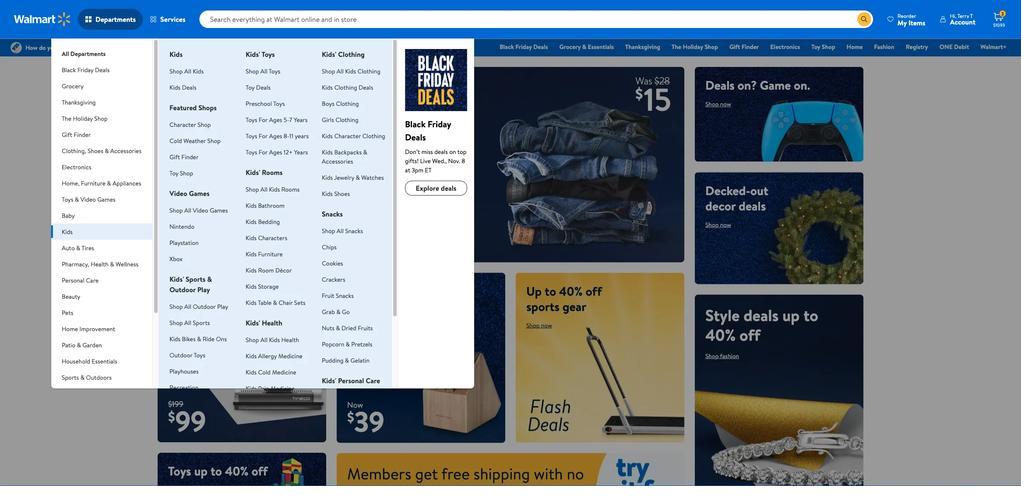 Task type: locate. For each thing, give the bounding box(es) containing it.
kids bikes & ride ons
[[170, 335, 227, 344]]

departments button
[[78, 9, 143, 30]]

0 vertical spatial toy
[[812, 43, 821, 51]]

2 vertical spatial gift finder
[[170, 153, 199, 161]]

video inside dropdown button
[[80, 195, 96, 204]]

gift finder up on?
[[730, 43, 760, 51]]

high
[[168, 77, 194, 94]]

order
[[348, 483, 385, 487]]

outdoor toys
[[170, 351, 205, 360]]

character up the backpacks
[[335, 132, 361, 140]]

years right 7
[[294, 115, 308, 124]]

kids up "savings" at the top of the page
[[170, 83, 181, 92]]

0 horizontal spatial care
[[86, 276, 99, 285]]

play
[[198, 285, 210, 295], [217, 303, 228, 311]]

accessories down the backpacks
[[322, 157, 353, 166]]

friday inside black friday deals don't miss deals on top gifts! live wed., nov. 8 at 3pm et
[[428, 118, 451, 130]]

& inside dropdown button
[[80, 374, 85, 382]]

0 vertical spatial toy shop
[[812, 43, 836, 51]]

0 horizontal spatial gift finder
[[62, 130, 91, 139]]

1 horizontal spatial toy shop link
[[808, 42, 840, 51]]

0 vertical spatial rooms
[[262, 168, 283, 177]]

kids left pain
[[246, 385, 257, 393]]

toy up video games at left
[[170, 169, 179, 177]]

all for kids' rooms
[[261, 185, 268, 194]]

black down "all departments"
[[62, 66, 76, 74]]

fruit snacks link
[[322, 292, 354, 300]]

off inside style deals up to 40% off
[[740, 324, 761, 346]]

0 horizontal spatial accessories
[[110, 147, 142, 155]]

kids up kids bedding link at the left
[[246, 201, 257, 210]]

black friday deals inside black friday deals "dropdown button"
[[62, 66, 110, 74]]

2 vertical spatial finder
[[182, 153, 199, 161]]

1 vertical spatial accessories
[[322, 157, 353, 166]]

gift finder up clothing,
[[62, 130, 91, 139]]

1 ages from the top
[[269, 115, 282, 124]]

1 vertical spatial personal
[[338, 376, 364, 386]]

kids for kids furniture
[[246, 250, 257, 259]]

2 vertical spatial for
[[259, 148, 268, 156]]

shop now link for up to 40% off sports gear
[[527, 321, 553, 330]]

black friday deals down walmart site-wide search box
[[500, 43, 548, 51]]

the holiday shop inside dropdown button
[[62, 114, 108, 123]]

black up don't at left top
[[405, 118, 426, 130]]

accessories for kids backpacks & accessories
[[322, 157, 353, 166]]

$ inside now $ 39
[[348, 408, 354, 427]]

gift
[[730, 43, 741, 51], [62, 130, 72, 139], [170, 153, 180, 161]]

0 vertical spatial gift finder
[[730, 43, 760, 51]]

essentials left the thanksgiving link at the top of page
[[588, 43, 614, 51]]

kids table & chair sets
[[246, 299, 306, 307]]

kids left the backpacks
[[322, 148, 333, 156]]

1 vertical spatial character
[[335, 132, 361, 140]]

1 vertical spatial health
[[262, 319, 283, 328]]

now for deals on? game on.
[[721, 100, 732, 108]]

seasonal
[[62, 390, 85, 398]]

shoes for kids
[[335, 190, 350, 198]]

furniture up the "toys & video games"
[[81, 179, 106, 188]]

thanksgiving inside dropdown button
[[62, 98, 96, 106]]

0 vertical spatial finder
[[742, 43, 760, 51]]

shop now link for decked-out decor deals
[[706, 221, 732, 229]]

kids' down xbox link
[[170, 275, 184, 284]]

kids backpacks & accessories
[[322, 148, 368, 166]]

nuts & dried fruits link
[[322, 324, 373, 333]]

all for kids' clothing
[[337, 67, 344, 75]]

1 vertical spatial finder
[[74, 130, 91, 139]]

cold weather shop
[[170, 137, 221, 145]]

electronics inside dropdown button
[[62, 163, 91, 171]]

black inside "dropdown button"
[[62, 66, 76, 74]]

& inside dropdown button
[[75, 195, 79, 204]]

1 vertical spatial essentials
[[92, 357, 117, 366]]

$ inside $199 $ 99
[[168, 407, 175, 427]]

2 horizontal spatial finder
[[742, 43, 760, 51]]

1 horizontal spatial gift
[[170, 153, 180, 161]]

0 horizontal spatial the
[[62, 114, 71, 123]]

kids up tech
[[193, 67, 204, 75]]

$ for 99
[[168, 407, 175, 427]]

clothing
[[338, 50, 365, 59], [358, 67, 381, 75], [335, 83, 357, 92], [336, 99, 359, 108], [336, 115, 359, 124], [363, 132, 386, 140]]

gift finder link
[[726, 42, 763, 51], [170, 153, 199, 161]]

cold up pain
[[258, 368, 271, 377]]

home inside "dropdown button"
[[62, 325, 78, 333]]

sports & outdoors button
[[51, 370, 153, 386]]

1 horizontal spatial gift finder
[[170, 153, 199, 161]]

the for the holiday shop link
[[672, 43, 682, 51]]

personal inside dropdown button
[[62, 276, 85, 285]]

grocery & essentials link
[[556, 42, 618, 51]]

shop now for home deals are served
[[348, 306, 373, 315]]

0 vertical spatial up
[[168, 219, 186, 241]]

deals for style deals up to 40% off
[[744, 305, 779, 326]]

friday for black friday deals link
[[516, 43, 532, 51]]

kids down girls
[[322, 132, 333, 140]]

kids' for kids' personal care
[[322, 376, 337, 386]]

all for kids
[[184, 67, 191, 75]]

kids deals link
[[170, 83, 197, 92]]

kids' for kids' health
[[246, 319, 260, 328]]

nintendo
[[170, 222, 195, 231]]

departments up all departments link
[[96, 14, 136, 24]]

home inside home deals up to 30% off
[[168, 199, 210, 221]]

the holiday shop for the holiday shop link
[[672, 43, 719, 51]]

up inside style deals up to 40% off
[[783, 305, 800, 326]]

0 vertical spatial electronics
[[771, 43, 801, 51]]

1 horizontal spatial thanksgiving
[[626, 43, 661, 51]]

kids storage
[[246, 282, 279, 291]]

3 for from the top
[[259, 148, 268, 156]]

shop now for home deals up to 30% off
[[168, 266, 194, 275]]

girls clothing link
[[322, 115, 359, 124]]

essentials inside dropdown button
[[92, 357, 117, 366]]

black inside black friday deals don't miss deals on top gifts! live wed., nov. 8 at 3pm et
[[405, 118, 426, 130]]

1 vertical spatial play
[[217, 303, 228, 311]]

toy shop link left home link
[[808, 42, 840, 51]]

now for home deals are served
[[362, 306, 373, 315]]

up inside home deals up to 30% off
[[168, 219, 186, 241]]

1 horizontal spatial toy shop
[[812, 43, 836, 51]]

electronics link
[[767, 42, 805, 51]]

1 vertical spatial the holiday shop
[[62, 114, 108, 123]]

0 horizontal spatial personal
[[62, 276, 85, 285]]

clothing,
[[62, 147, 86, 155]]

supplies
[[62, 399, 84, 408]]

girls clothing
[[322, 115, 359, 124]]

deals inside black friday deals don't miss deals on top gifts! live wed., nov. 8 at 3pm et
[[405, 131, 426, 143]]

kids up auto
[[62, 228, 73, 236]]

tech
[[197, 77, 221, 94]]

medicine right pain
[[271, 385, 295, 393]]

kids up kids pain medicine link
[[246, 368, 257, 377]]

0 vertical spatial thanksgiving
[[626, 43, 661, 51]]

0 vertical spatial character
[[170, 120, 196, 129]]

0 vertical spatial 40%
[[560, 283, 583, 300]]

all down video games at left
[[184, 206, 191, 215]]

1 horizontal spatial $
[[348, 408, 354, 427]]

0 vertical spatial essentials
[[588, 43, 614, 51]]

now down decor at the right of page
[[721, 221, 732, 229]]

holiday inside dropdown button
[[73, 114, 93, 123]]

essentials down patio & garden dropdown button
[[92, 357, 117, 366]]

video down home, furniture & appliances
[[80, 195, 96, 204]]

clothing for kids' clothing
[[338, 50, 365, 59]]

gift for the bottommost gift finder link
[[170, 153, 180, 161]]

thanksgiving for thanksgiving dropdown button
[[62, 98, 96, 106]]

medicine for kids pain medicine
[[271, 385, 295, 393]]

furniture for home,
[[81, 179, 106, 188]]

sports inside dropdown button
[[62, 374, 79, 382]]

2 horizontal spatial up
[[783, 305, 800, 326]]

home for home deals are served
[[348, 283, 380, 300]]

health up shop all kids health link
[[262, 319, 283, 328]]

electronics for electronics link
[[771, 43, 801, 51]]

friday down "all departments"
[[77, 66, 94, 74]]

holiday for the holiday shop link
[[683, 43, 704, 51]]

now down the featured shops
[[183, 115, 194, 124]]

2 vertical spatial outdoor
[[170, 351, 193, 360]]

finder for gift finder dropdown button
[[74, 130, 91, 139]]

kids left storage
[[246, 282, 257, 291]]

household essentials
[[62, 357, 117, 366]]

household essentials button
[[51, 354, 153, 370]]

items
[[909, 18, 926, 27]]

cookies link
[[322, 259, 343, 268]]

0 vertical spatial care
[[86, 276, 99, 285]]

0 vertical spatial black friday deals
[[500, 43, 548, 51]]

outdoor up playhouses link
[[170, 351, 193, 360]]

toys for ages 12+ years
[[246, 148, 308, 156]]

kids jewelry & watches link
[[322, 173, 384, 182]]

kids' down table
[[246, 319, 260, 328]]

kids left bikes
[[170, 335, 181, 344]]

deals
[[534, 43, 548, 51], [95, 66, 110, 74], [706, 77, 735, 94], [182, 83, 197, 92], [256, 83, 271, 92], [359, 83, 373, 92], [405, 131, 426, 143]]

1 horizontal spatial holiday
[[683, 43, 704, 51]]

finder for gift finder link to the top
[[742, 43, 760, 51]]

games down home, furniture & appliances 'dropdown button'
[[97, 195, 116, 204]]

kids' inside kids' sports & outdoor play
[[170, 275, 184, 284]]

2 horizontal spatial friday
[[516, 43, 532, 51]]

all up high
[[184, 67, 191, 75]]

electronics for electronics dropdown button
[[62, 163, 91, 171]]

up for home deals up to 30% off
[[168, 219, 186, 241]]

kids bathroom
[[246, 201, 285, 210]]

friday up miss
[[428, 118, 451, 130]]

black friday deals down "all departments"
[[62, 66, 110, 74]]

kids for kids room décor
[[246, 266, 257, 275]]

0 horizontal spatial gift finder link
[[170, 153, 199, 161]]

0 horizontal spatial toy shop
[[170, 169, 193, 177]]

wellness
[[116, 260, 139, 269]]

shop all kids clothing
[[322, 67, 381, 75]]

home, furniture & appliances
[[62, 179, 141, 188]]

tires
[[82, 244, 94, 252]]

ages left 5-
[[269, 115, 282, 124]]

seasonal decor & party supplies
[[62, 390, 124, 408]]

toy shop left home link
[[812, 43, 836, 51]]

gift finder inside dropdown button
[[62, 130, 91, 139]]

0 vertical spatial sports
[[186, 275, 206, 284]]

kids' up 'shop all kids clothing' link
[[322, 50, 337, 59]]

auto & tires button
[[51, 240, 153, 256]]

0 horizontal spatial the holiday shop
[[62, 114, 108, 123]]

off inside up to 40% off sports gear
[[586, 283, 602, 300]]

0 horizontal spatial essentials
[[92, 357, 117, 366]]

2 vertical spatial snacks
[[336, 292, 354, 300]]

live
[[420, 157, 431, 165]]

health down auto & tires dropdown button
[[91, 260, 109, 269]]

games up "shop all video games"
[[189, 189, 210, 199]]

1 horizontal spatial the holiday shop
[[672, 43, 719, 51]]

2 ages from the top
[[269, 132, 282, 140]]

0 horizontal spatial character
[[170, 120, 196, 129]]

1 vertical spatial ages
[[269, 132, 282, 140]]

care down gelatin
[[366, 376, 380, 386]]

electronics
[[771, 43, 801, 51], [62, 163, 91, 171]]

clothing up 'shop all kids clothing' link
[[338, 50, 365, 59]]

explore deals link
[[405, 181, 468, 196]]

all up chips link
[[337, 227, 344, 235]]

deals down shop all toys "link"
[[256, 83, 271, 92]]

kids for kids storage
[[246, 282, 257, 291]]

11
[[290, 132, 294, 140]]

1 horizontal spatial the
[[672, 43, 682, 51]]

kids inside kids backpacks & accessories
[[322, 148, 333, 156]]

years
[[295, 132, 309, 140]]

sports inside kids' sports & outdoor play
[[186, 275, 206, 284]]

boys
[[322, 99, 335, 108]]

clothing up kids character clothing
[[336, 115, 359, 124]]

departments up black friday deals "dropdown button"
[[70, 49, 106, 58]]

0 vertical spatial shoes
[[88, 147, 103, 155]]

1 vertical spatial gift finder link
[[170, 153, 199, 161]]

gift up clothing,
[[62, 130, 72, 139]]

now down sports
[[542, 321, 553, 330]]

0 horizontal spatial 40%
[[225, 463, 249, 480]]

kids bathroom link
[[246, 201, 285, 210]]

improvement
[[80, 325, 115, 333]]

now up fruits
[[362, 306, 373, 315]]

home up go
[[348, 283, 380, 300]]

shop now link for high tech gifts, huge savings
[[168, 115, 194, 124]]

gift for gift finder link to the top
[[730, 43, 741, 51]]

toys inside dropdown button
[[62, 195, 73, 204]]

0 horizontal spatial video
[[80, 195, 96, 204]]

$
[[168, 407, 175, 427], [348, 408, 354, 427]]

2 vertical spatial ages
[[269, 148, 282, 156]]

for for toys for ages 8-11 years
[[259, 132, 268, 140]]

accessories inside kids backpacks & accessories
[[322, 157, 353, 166]]

& inside 'dropdown button'
[[107, 179, 111, 188]]

2 for from the top
[[259, 132, 268, 140]]

1 vertical spatial 40%
[[706, 324, 736, 346]]

$ down kids' personal care
[[348, 408, 354, 427]]

account
[[951, 17, 976, 27]]

grocery down walmart site-wide search box
[[560, 43, 581, 51]]

search icon image
[[861, 16, 868, 23]]

video for toys & video games
[[80, 195, 96, 204]]

1 horizontal spatial shoes
[[335, 190, 350, 198]]

games up the '30%'
[[210, 206, 228, 215]]

Walmart Site-Wide search field
[[200, 11, 874, 28]]

shop all kids health
[[246, 336, 299, 344]]

black friday deals inside black friday deals link
[[500, 43, 548, 51]]

toys for ages 8-11 years link
[[246, 132, 309, 140]]

health for kids'
[[262, 319, 283, 328]]

kids for kids cold medicine
[[246, 368, 257, 377]]

kids for kids clothing deals
[[322, 83, 333, 92]]

home deals up to 30% off
[[168, 199, 249, 261]]

0 horizontal spatial gift
[[62, 130, 72, 139]]

0 vertical spatial holiday
[[683, 43, 704, 51]]

1 vertical spatial gift
[[62, 130, 72, 139]]

0 vertical spatial toy shop link
[[808, 42, 840, 51]]

kids' for kids' toys
[[246, 50, 260, 59]]

video up "shop all video games"
[[170, 189, 187, 199]]

1 horizontal spatial electronics
[[771, 43, 801, 51]]

1 horizontal spatial care
[[366, 376, 380, 386]]

kids left allergy
[[246, 352, 257, 361]]

3
[[1002, 10, 1005, 17]]

all departments
[[62, 49, 106, 58]]

characters
[[258, 234, 288, 242]]

bikes
[[182, 335, 196, 344]]

deals on? game on.
[[706, 77, 811, 94]]

1 vertical spatial thanksgiving
[[62, 98, 96, 106]]

shoes down jewelry
[[335, 190, 350, 198]]

grocery for grocery & essentials
[[560, 43, 581, 51]]

sports up seasonal
[[62, 374, 79, 382]]

kids for kids character clothing
[[322, 132, 333, 140]]

1 vertical spatial gift finder
[[62, 130, 91, 139]]

girls
[[322, 115, 334, 124]]

kids down kids jewelry & watches link at left top
[[322, 190, 333, 198]]

gift finder down weather
[[170, 153, 199, 161]]

departments inside popup button
[[96, 14, 136, 24]]

kids allergy medicine link
[[246, 352, 303, 361]]

toy
[[812, 43, 821, 51], [246, 83, 255, 92], [170, 169, 179, 177]]

electronics down clothing,
[[62, 163, 91, 171]]

1 vertical spatial departments
[[70, 49, 106, 58]]

0 horizontal spatial holiday
[[73, 114, 93, 123]]

3 ages from the top
[[269, 148, 282, 156]]

thanksgiving link
[[622, 42, 665, 51]]

home for home deals up to 30% off
[[168, 199, 210, 221]]

minimum!
[[389, 483, 456, 487]]

black down walmart site-wide search box
[[500, 43, 514, 51]]

1 for from the top
[[259, 115, 268, 124]]

shop now link for home deals up to 30% off
[[168, 266, 194, 275]]

kids down kids bedding link at the left
[[246, 234, 257, 242]]

2 vertical spatial medicine
[[271, 385, 295, 393]]

décor
[[276, 266, 292, 275]]

all down kids' clothing
[[337, 67, 344, 75]]

accessories down gift finder dropdown button
[[110, 147, 142, 155]]

kids image
[[405, 49, 468, 111]]

chips
[[322, 243, 337, 252]]

2 horizontal spatial gift
[[730, 43, 741, 51]]

shoes
[[88, 147, 103, 155], [335, 190, 350, 198]]

deals for home deals up to 30% off
[[213, 199, 249, 221]]

kids for kids characters
[[246, 234, 257, 242]]

1 vertical spatial friday
[[77, 66, 94, 74]]

health for pharmacy,
[[91, 260, 109, 269]]

deals left on?
[[706, 77, 735, 94]]

toy right electronics link
[[812, 43, 821, 51]]

40%
[[560, 283, 583, 300], [706, 324, 736, 346], [225, 463, 249, 480]]

the holiday shop for the holiday shop dropdown button
[[62, 114, 108, 123]]

gear
[[563, 298, 587, 315]]

now for high tech gifts, huge savings
[[183, 115, 194, 124]]

0 vertical spatial health
[[91, 260, 109, 269]]

toy shop link up video games at left
[[170, 169, 193, 177]]

kids inside kids dropdown button
[[62, 228, 73, 236]]

now for home deals up to 30% off
[[183, 266, 194, 275]]

shoes down gift finder dropdown button
[[88, 147, 103, 155]]

home down video games at left
[[168, 199, 210, 221]]

health inside dropdown button
[[91, 260, 109, 269]]

0 vertical spatial play
[[198, 285, 210, 295]]

black for black friday deals "dropdown button"
[[62, 66, 76, 74]]

for down the toys for ages 5-7 years
[[259, 132, 268, 140]]

beauty
[[62, 293, 80, 301]]

jewelry
[[334, 173, 355, 182]]

clothing for boys clothing
[[336, 99, 359, 108]]

gift right the holiday shop link
[[730, 43, 741, 51]]

home up patio
[[62, 325, 78, 333]]

decor
[[706, 197, 736, 215]]

the inside dropdown button
[[62, 114, 71, 123]]

kids jewelry & watches
[[322, 173, 384, 182]]

video
[[170, 189, 187, 199], [80, 195, 96, 204], [193, 206, 208, 215]]

gift finder for gift finder dropdown button
[[62, 130, 91, 139]]

8-
[[284, 132, 290, 140]]

accessories
[[110, 147, 142, 155], [322, 157, 353, 166]]

0 vertical spatial furniture
[[81, 179, 106, 188]]

0 horizontal spatial black friday deals
[[62, 66, 110, 74]]

1 vertical spatial toy
[[246, 83, 255, 92]]

finder inside dropdown button
[[74, 130, 91, 139]]

2 vertical spatial gift
[[170, 153, 180, 161]]

furniture inside 'dropdown button'
[[81, 179, 106, 188]]

now dollar 39 null group
[[337, 400, 385, 444]]

grocery inside dropdown button
[[62, 82, 84, 90]]

terry
[[958, 12, 970, 20]]

fruit
[[322, 292, 335, 300]]

kids for kids bathroom
[[246, 201, 257, 210]]

cold left weather
[[170, 137, 182, 145]]

services
[[160, 14, 186, 24]]

character down featured
[[170, 120, 196, 129]]

2 horizontal spatial black
[[500, 43, 514, 51]]

now down playstation link
[[183, 266, 194, 275]]

& inside kids' sports & outdoor play
[[207, 275, 212, 284]]

rooms up bathroom in the left of the page
[[282, 185, 300, 194]]

for for toys for ages 5-7 years
[[259, 115, 268, 124]]

toys for ages 5-7 years
[[246, 115, 308, 124]]

0 horizontal spatial play
[[198, 285, 210, 295]]

the right the thanksgiving link at the top of page
[[672, 43, 682, 51]]

fashion
[[721, 352, 740, 361]]

shop now for decked-out decor deals
[[706, 221, 732, 229]]

0 vertical spatial outdoor
[[170, 285, 196, 295]]

1 horizontal spatial up
[[194, 463, 208, 480]]

1 vertical spatial toy shop
[[170, 169, 193, 177]]

outdoor up the shop all sports link
[[193, 303, 216, 311]]

kids' down the pudding
[[322, 376, 337, 386]]

to inside style deals up to 40% off
[[804, 305, 819, 326]]

1 vertical spatial up
[[783, 305, 800, 326]]

care down pharmacy, health & wellness on the bottom left of the page
[[86, 276, 99, 285]]

gift inside dropdown button
[[62, 130, 72, 139]]

medicine down kids allergy medicine link
[[272, 368, 297, 377]]

0 vertical spatial accessories
[[110, 147, 142, 155]]

toy shop up video games at left
[[170, 169, 193, 177]]

all up the shop all sports link
[[184, 303, 191, 311]]

kids for kids jewelry & watches
[[322, 173, 333, 182]]

deals inside home deals up to 30% off
[[213, 199, 249, 221]]

shop now link for home deals are served
[[348, 306, 373, 315]]

play up ons
[[217, 303, 228, 311]]

friday inside "dropdown button"
[[77, 66, 94, 74]]

gift finder link up on?
[[726, 42, 763, 51]]

shop inside dropdown button
[[94, 114, 108, 123]]

personal care
[[62, 276, 99, 285]]

shoes inside dropdown button
[[88, 147, 103, 155]]

games inside dropdown button
[[97, 195, 116, 204]]

1 horizontal spatial accessories
[[322, 157, 353, 166]]

deals inside style deals up to 40% off
[[744, 305, 779, 326]]

for down preschool toys
[[259, 115, 268, 124]]

for up kids' rooms at the left of page
[[259, 148, 268, 156]]

shop now
[[706, 100, 732, 108], [168, 115, 194, 124], [706, 221, 732, 229], [168, 266, 194, 275], [348, 306, 373, 315], [527, 321, 553, 330]]

home improvement button
[[51, 321, 153, 337]]

was dollar $199, now dollar 99 group
[[158, 399, 206, 443]]

0 vertical spatial the
[[672, 43, 682, 51]]

toys for ages 12+ years link
[[246, 148, 308, 156]]

friday
[[516, 43, 532, 51], [77, 66, 94, 74], [428, 118, 451, 130]]

watches
[[362, 173, 384, 182]]

grocery for grocery
[[62, 82, 84, 90]]

kids up boys at the left top of the page
[[322, 83, 333, 92]]

clothing up the boys clothing
[[335, 83, 357, 92]]

1 horizontal spatial finder
[[182, 153, 199, 161]]

on
[[450, 147, 456, 156]]

now down deals on? game on. at the top
[[721, 100, 732, 108]]

all for kids' toys
[[261, 67, 268, 75]]

shop all kids
[[170, 67, 204, 75]]

1 horizontal spatial essentials
[[588, 43, 614, 51]]

et
[[425, 166, 432, 174]]

accessories inside clothing, shoes & accessories dropdown button
[[110, 147, 142, 155]]

ages
[[269, 115, 282, 124], [269, 132, 282, 140], [269, 148, 282, 156]]

all for kids' health
[[261, 336, 268, 344]]



Task type: vqa. For each thing, say whether or not it's contained in the screenshot.
Finder for Gift Finder link to the bottom
yes



Task type: describe. For each thing, give the bounding box(es) containing it.
for for toys for ages 12+ years
[[259, 148, 268, 156]]

chair
[[279, 299, 293, 307]]

medicine for kids allergy medicine
[[279, 352, 303, 361]]

video for shop all video games
[[193, 206, 208, 215]]

members get free shipping with no order minimum!
[[348, 463, 585, 487]]

shop now link for deals on? game on.
[[706, 100, 732, 108]]

up for style deals up to 40% off
[[783, 305, 800, 326]]

1 vertical spatial toy shop link
[[170, 169, 193, 177]]

play inside kids' sports & outdoor play
[[198, 285, 210, 295]]

gifts,
[[224, 77, 252, 94]]

shop fashion link
[[706, 352, 740, 361]]

recreation
[[170, 384, 199, 392]]

all for snacks
[[337, 227, 344, 235]]

kids for kids deals
[[170, 83, 181, 92]]

1 horizontal spatial toy
[[246, 83, 255, 92]]

outdoor toys link
[[170, 351, 205, 360]]

kids' sports & outdoor play
[[170, 275, 212, 295]]

games for toys & video games
[[97, 195, 116, 204]]

kids cold medicine
[[246, 368, 297, 377]]

1 vertical spatial outdoor
[[193, 303, 216, 311]]

now for decked-out decor deals
[[721, 221, 732, 229]]

accessories for clothing, shoes & accessories
[[110, 147, 142, 155]]

kids for kids pain medicine
[[246, 385, 257, 393]]

popcorn & pretzels link
[[322, 340, 373, 349]]

kids up shop all kids
[[170, 50, 183, 59]]

style
[[706, 305, 740, 326]]

all for video games
[[184, 206, 191, 215]]

kids up bathroom in the left of the page
[[269, 185, 280, 194]]

popcorn
[[322, 340, 345, 349]]

holiday for the holiday shop dropdown button
[[73, 114, 93, 123]]

kids' personal care
[[322, 376, 380, 386]]

furniture for kids
[[258, 250, 283, 259]]

toys & video games
[[62, 195, 116, 204]]

1 horizontal spatial video
[[170, 189, 187, 199]]

kids backpacks & accessories link
[[322, 148, 368, 166]]

registry
[[907, 43, 929, 51]]

shop now for up to 40% off sports gear
[[527, 321, 553, 330]]

big!
[[410, 191, 455, 230]]

Search search field
[[200, 11, 874, 28]]

30%
[[208, 219, 237, 241]]

sets
[[294, 299, 306, 307]]

up to 40% off sports gear
[[527, 283, 602, 315]]

household
[[62, 357, 90, 366]]

shop now for deals on? game on.
[[706, 100, 732, 108]]

kids furniture
[[246, 250, 283, 259]]

all up bikes
[[184, 319, 191, 327]]

off inside home deals up to 30% off
[[168, 239, 189, 261]]

40% inside up to 40% off sports gear
[[560, 283, 583, 300]]

finder for the bottommost gift finder link
[[182, 153, 199, 161]]

toys for ages 5-7 years link
[[246, 115, 308, 124]]

nuts & dried fruits
[[322, 324, 373, 333]]

personal care button
[[51, 273, 153, 289]]

with
[[534, 463, 563, 485]]

2 horizontal spatial toy
[[812, 43, 821, 51]]

walmart+ link
[[977, 42, 1011, 51]]

1 vertical spatial years
[[294, 148, 308, 156]]

patio
[[62, 341, 75, 350]]

decked-out decor deals
[[706, 182, 769, 215]]

kids character clothing
[[322, 132, 386, 140]]

to inside up to 40% off sports gear
[[545, 283, 557, 300]]

backpacks
[[335, 148, 362, 156]]

$ for 39
[[348, 408, 354, 427]]

top
[[458, 147, 467, 156]]

all for kids' sports & outdoor play
[[184, 303, 191, 311]]

8
[[462, 157, 465, 165]]

free
[[442, 463, 470, 485]]

kids storage link
[[246, 282, 279, 291]]

gift finder for the bottommost gift finder link
[[170, 153, 199, 161]]

kids for kids shoes
[[322, 190, 333, 198]]

12+
[[284, 148, 293, 156]]

chips link
[[322, 243, 337, 252]]

kids for kids table & chair sets
[[246, 299, 257, 307]]

members
[[348, 463, 412, 485]]

kids for kids bedding
[[246, 218, 257, 226]]

1 vertical spatial care
[[366, 376, 380, 386]]

deals inside black friday deals don't miss deals on top gifts! live wed., nov. 8 at 3pm et
[[435, 147, 448, 156]]

1 vertical spatial snacks
[[345, 227, 363, 235]]

walmart image
[[14, 12, 71, 26]]

deals for home deals are served
[[383, 283, 410, 300]]

1 horizontal spatial character
[[335, 132, 361, 140]]

deals down walmart site-wide search box
[[534, 43, 548, 51]]

black for black friday deals link
[[500, 43, 514, 51]]

deals for explore deals
[[441, 184, 457, 193]]

shoes for clothing,
[[88, 147, 103, 155]]

toy deals link
[[246, 83, 271, 92]]

40% inside style deals up to 40% off
[[706, 324, 736, 346]]

walmart+
[[981, 43, 1007, 51]]

ages for 8-
[[269, 132, 282, 140]]

home for home
[[847, 43, 863, 51]]

recreation link
[[170, 384, 199, 392]]

garden
[[82, 341, 102, 350]]

kids' health
[[246, 319, 283, 328]]

deals inside "dropdown button"
[[95, 66, 110, 74]]

clothing for kids clothing deals
[[335, 83, 357, 92]]

deals up "savings" at the top of the page
[[182, 83, 197, 92]]

services button
[[143, 9, 193, 30]]

cookies
[[322, 259, 343, 268]]

no
[[567, 463, 585, 485]]

kids' for kids' sports & outdoor play
[[170, 275, 184, 284]]

thanksgiving for the thanksgiving link at the top of page
[[626, 43, 661, 51]]

0 vertical spatial snacks
[[322, 209, 343, 219]]

kids for kids bikes & ride ons
[[170, 335, 181, 344]]

7
[[289, 115, 292, 124]]

pets button
[[51, 305, 153, 321]]

boys clothing link
[[322, 99, 359, 108]]

clothing for girls clothing
[[336, 115, 359, 124]]

huge
[[255, 77, 281, 94]]

clothing up kids backpacks & accessories 'link'
[[363, 132, 386, 140]]

gift finder button
[[51, 127, 153, 143]]

kids up kids clothing deals
[[345, 67, 356, 75]]

friday for black friday deals "dropdown button"
[[77, 66, 94, 74]]

gifts!
[[405, 157, 419, 165]]

pudding
[[322, 356, 344, 365]]

ride
[[203, 335, 215, 344]]

black friday deals for black friday deals link
[[500, 43, 548, 51]]

all up black friday deals "dropdown button"
[[62, 49, 69, 58]]

preschool toys link
[[246, 99, 285, 108]]

toy deals
[[246, 83, 271, 92]]

kids room décor link
[[246, 266, 292, 275]]

now for up to 40% off sports gear
[[542, 321, 553, 330]]

$10.93
[[994, 22, 1006, 28]]

registry link
[[903, 42, 933, 51]]

medicine for kids cold medicine
[[272, 368, 297, 377]]

1 horizontal spatial cold
[[258, 368, 271, 377]]

to inside home deals up to 30% off
[[189, 219, 204, 241]]

kids up kids allergy medicine link
[[269, 336, 280, 344]]

0 vertical spatial cold
[[170, 137, 182, 145]]

kids for kids allergy medicine
[[246, 352, 257, 361]]

kids furniture link
[[246, 250, 283, 259]]

deals down 'shop all kids clothing' link
[[359, 83, 373, 92]]

beauty button
[[51, 289, 153, 305]]

outdoor inside kids' sports & outdoor play
[[170, 285, 196, 295]]

kids' for kids' clothing
[[322, 50, 337, 59]]

0 vertical spatial years
[[294, 115, 308, 124]]

at
[[405, 166, 411, 174]]

kids for kids backpacks & accessories
[[322, 148, 333, 156]]

ages for 12+
[[269, 148, 282, 156]]

shipping
[[474, 463, 530, 485]]

are
[[413, 283, 430, 300]]

1 horizontal spatial personal
[[338, 376, 364, 386]]

kids bedding
[[246, 218, 280, 226]]

shops
[[199, 103, 217, 113]]

1 vertical spatial sports
[[193, 319, 210, 327]]

now
[[348, 400, 363, 411]]

out
[[751, 182, 769, 199]]

games for shop all video games
[[210, 206, 228, 215]]

crackers link
[[322, 275, 346, 284]]

ages for 5-
[[269, 115, 282, 124]]

kids' for kids' rooms
[[246, 168, 260, 177]]

get
[[415, 463, 438, 485]]

kids for kids dropdown button
[[62, 228, 73, 236]]

gift for gift finder dropdown button
[[62, 130, 72, 139]]

wed.,
[[433, 157, 447, 165]]

shop now for high tech gifts, huge savings
[[168, 115, 194, 124]]

baby button
[[51, 208, 153, 224]]

care inside the personal care dropdown button
[[86, 276, 99, 285]]

& inside seasonal decor & party supplies
[[104, 390, 108, 398]]

home for home improvement
[[62, 325, 78, 333]]

clothing up kids clothing deals
[[358, 67, 381, 75]]

1 vertical spatial rooms
[[282, 185, 300, 194]]

kids pain medicine link
[[246, 385, 295, 393]]

& inside kids backpacks & accessories
[[363, 148, 368, 156]]

0 horizontal spatial toy
[[170, 169, 179, 177]]

game
[[761, 77, 792, 94]]

gelatin
[[351, 356, 370, 365]]

gift finder for gift finder link to the top
[[730, 43, 760, 51]]

hi,
[[951, 12, 957, 20]]

clothing, shoes & accessories
[[62, 147, 142, 155]]

deals inside decked-out decor deals
[[739, 197, 767, 215]]

2 vertical spatial 40%
[[225, 463, 249, 480]]

grab & go
[[322, 308, 350, 316]]

dried
[[342, 324, 357, 333]]

the for the holiday shop dropdown button
[[62, 114, 71, 123]]

black friday deals for black friday deals "dropdown button"
[[62, 66, 110, 74]]

2 vertical spatial health
[[282, 336, 299, 344]]

kids bikes & ride ons link
[[170, 335, 227, 344]]

0 vertical spatial gift finder link
[[726, 42, 763, 51]]

seasonal decor & party supplies button
[[51, 386, 153, 411]]

shop all kids rooms link
[[246, 185, 300, 194]]



